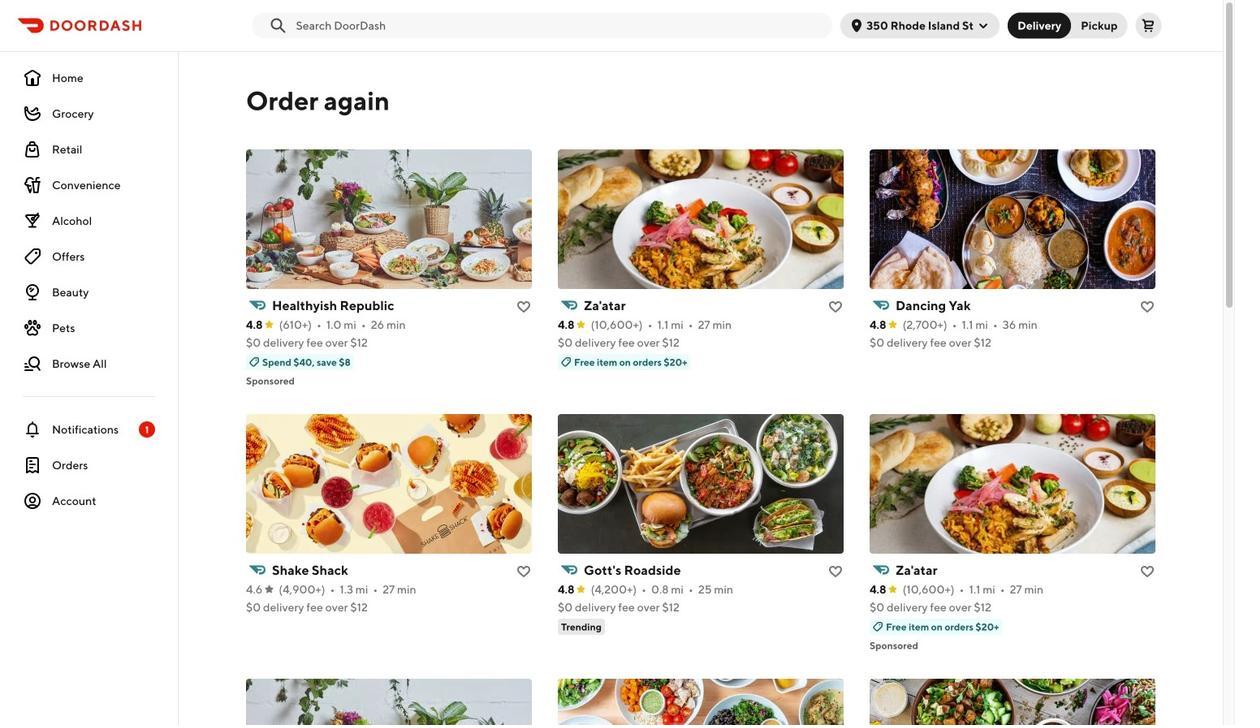 Task type: locate. For each thing, give the bounding box(es) containing it.
None button
[[1008, 13, 1071, 39], [1062, 13, 1128, 39], [1008, 13, 1071, 39], [1062, 13, 1128, 39]]

Store search: begin typing to search for stores available on DoorDash text field
[[296, 17, 823, 34]]



Task type: describe. For each thing, give the bounding box(es) containing it.
toggle order method (delivery or pickup) option group
[[1008, 13, 1128, 39]]

0 items, open order cart image
[[1142, 19, 1155, 32]]



Task type: vqa. For each thing, say whether or not it's contained in the screenshot.
Save
no



